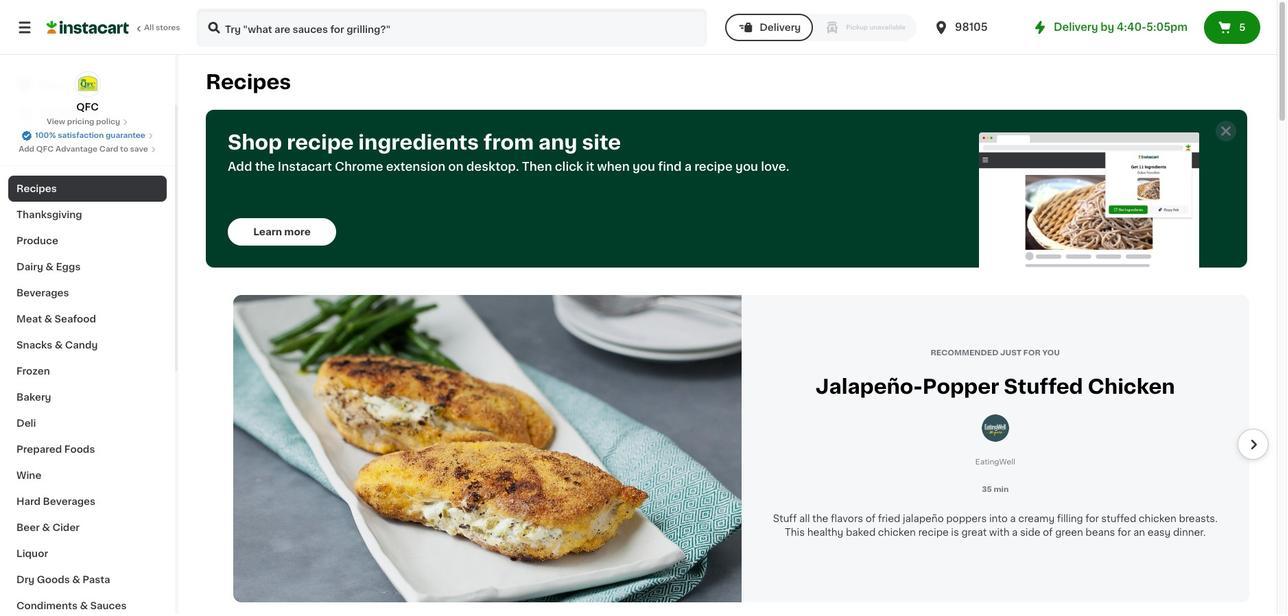 Task type: vqa. For each thing, say whether or not it's contained in the screenshot.
Of
yes



Task type: describe. For each thing, give the bounding box(es) containing it.
just
[[1001, 350, 1022, 357]]

98105 button
[[933, 8, 1016, 47]]

view pricing policy link
[[47, 117, 128, 128]]

again
[[69, 108, 97, 117]]

delivery by 4:40-5:05pm link
[[1032, 19, 1188, 36]]

breasts.
[[1179, 514, 1218, 524]]

5
[[1239, 23, 1246, 32]]

eggs
[[56, 262, 81, 272]]

flavors
[[831, 514, 863, 524]]

sauces
[[90, 601, 127, 611]]

0 vertical spatial of
[[866, 514, 876, 524]]

1 vertical spatial a
[[1010, 514, 1016, 524]]

0 vertical spatial the
[[255, 161, 275, 172]]

stores
[[156, 24, 180, 32]]

35 min
[[982, 486, 1009, 493]]

1 vertical spatial qfc
[[36, 145, 54, 153]]

& for condiments
[[80, 601, 88, 611]]

0 vertical spatial recipe
[[287, 132, 354, 152]]

beverages inside hard beverages link
[[43, 497, 95, 506]]

poppers
[[946, 514, 987, 524]]

prepared foods link
[[8, 436, 167, 463]]

beer & cider link
[[8, 515, 167, 541]]

with
[[989, 528, 1010, 537]]

filling
[[1057, 514, 1083, 524]]

snacks & candy link
[[8, 332, 167, 358]]

meat
[[16, 314, 42, 324]]

advantage
[[56, 145, 98, 153]]

eatingwell
[[976, 458, 1016, 466]]

side
[[1020, 528, 1041, 537]]

1 vertical spatial it
[[586, 161, 594, 172]]

jalapeño
[[903, 514, 944, 524]]

seafood
[[55, 314, 96, 324]]

beans
[[1086, 528, 1115, 537]]

dinner.
[[1173, 528, 1206, 537]]

dairy & eggs link
[[8, 254, 167, 280]]

beverages link
[[8, 280, 167, 306]]

buy
[[38, 108, 58, 117]]

thanksgiving link
[[8, 202, 167, 228]]

condiments & sauces link
[[8, 593, 167, 614]]

chrome
[[335, 161, 383, 172]]

service type group
[[725, 14, 917, 41]]

0 horizontal spatial it
[[60, 108, 67, 117]]

100% satisfaction guarantee button
[[21, 128, 154, 141]]

foods
[[64, 445, 95, 454]]

cider
[[52, 523, 80, 532]]

eatingwell image
[[982, 414, 1009, 442]]

snacks
[[16, 340, 52, 350]]

card
[[99, 145, 118, 153]]

all
[[799, 514, 810, 524]]

1 you from the left
[[633, 161, 655, 172]]

prepared
[[16, 445, 62, 454]]

beer & cider
[[16, 523, 80, 532]]

0 vertical spatial a
[[685, 161, 692, 172]]

view
[[47, 118, 65, 126]]

4:40-
[[1117, 22, 1147, 32]]

from
[[484, 132, 534, 152]]

0 horizontal spatial for
[[1086, 514, 1099, 524]]

buy it again
[[38, 108, 97, 117]]

the inside stuff all the flavors of fried jalapeño poppers into a creamy filling for stuffed chicken breasts. this healthy baked chicken recipe is great with a side of green beans for an easy dinner.
[[813, 514, 828, 524]]

condiments
[[16, 601, 78, 611]]

1 horizontal spatial recipe
[[695, 161, 733, 172]]

recipe inside stuff all the flavors of fried jalapeño poppers into a creamy filling for stuffed chicken breasts. this healthy baked chicken recipe is great with a side of green beans for an easy dinner.
[[918, 528, 949, 537]]

bakery
[[16, 393, 51, 402]]

item carousel region
[[206, 295, 1269, 602]]

dry goods & pasta link
[[8, 567, 167, 593]]

baked
[[846, 528, 876, 537]]

add qfc advantage card to save
[[19, 145, 148, 153]]

shop recipe ingredients from any site
[[228, 132, 621, 152]]

more
[[284, 227, 311, 237]]

beer
[[16, 523, 40, 532]]

extension banner image
[[979, 132, 1200, 268]]

Search field
[[198, 10, 706, 45]]

5:05pm
[[1147, 22, 1188, 32]]

qfc link
[[74, 71, 101, 114]]

learn more
[[253, 227, 311, 237]]

when
[[597, 161, 630, 172]]

dairy
[[16, 262, 43, 272]]

delivery for delivery by 4:40-5:05pm
[[1054, 22, 1098, 32]]

for
[[1024, 350, 1041, 357]]

add the instacart chrome extension on desktop. then click it when you find a recipe you love.
[[228, 161, 789, 172]]

deli link
[[8, 410, 167, 436]]

100%
[[35, 132, 56, 139]]

on
[[448, 161, 464, 172]]

meat & seafood link
[[8, 306, 167, 332]]

add qfc advantage card to save link
[[19, 144, 156, 155]]

1 horizontal spatial chicken
[[1139, 514, 1177, 524]]

pasta
[[82, 575, 110, 585]]

delivery for delivery
[[760, 23, 801, 32]]

& for meat
[[44, 314, 52, 324]]

satisfaction
[[58, 132, 104, 139]]

learn
[[253, 227, 282, 237]]

qfc logo image
[[74, 71, 101, 97]]

then
[[522, 161, 552, 172]]



Task type: locate. For each thing, give the bounding box(es) containing it.
0 horizontal spatial recipes
[[16, 184, 57, 194]]

healthy
[[807, 528, 844, 537]]

2 horizontal spatial recipe
[[918, 528, 949, 537]]

0 horizontal spatial the
[[255, 161, 275, 172]]

& for beer
[[42, 523, 50, 532]]

extension
[[386, 161, 445, 172]]

delivery
[[1054, 22, 1098, 32], [760, 23, 801, 32]]

chicken
[[1139, 514, 1177, 524], [878, 528, 916, 537]]

fried
[[878, 514, 901, 524]]

beverages up cider on the bottom left of page
[[43, 497, 95, 506]]

liquor
[[16, 549, 48, 559]]

shop up instacart at top left
[[228, 132, 282, 152]]

frozen link
[[8, 358, 167, 384]]

1 horizontal spatial recipes
[[206, 72, 291, 92]]

add left advantage at the left of the page
[[19, 145, 34, 153]]

1 horizontal spatial the
[[813, 514, 828, 524]]

green
[[1055, 528, 1083, 537]]

recommended
[[931, 350, 999, 357]]

view pricing policy
[[47, 118, 120, 126]]

thanksgiving
[[16, 210, 82, 220]]

1 vertical spatial the
[[813, 514, 828, 524]]

add for add qfc advantage card to save
[[19, 145, 34, 153]]

for up beans
[[1086, 514, 1099, 524]]

deli
[[16, 419, 36, 428]]

& for snacks
[[55, 340, 63, 350]]

site
[[582, 132, 621, 152]]

35
[[982, 486, 992, 493]]

0 horizontal spatial recipe
[[287, 132, 354, 152]]

1 horizontal spatial add
[[228, 161, 252, 172]]

recipe up instacart at top left
[[287, 132, 354, 152]]

it
[[60, 108, 67, 117], [586, 161, 594, 172]]

0 vertical spatial qfc
[[76, 102, 99, 112]]

0 horizontal spatial delivery
[[760, 23, 801, 32]]

1 vertical spatial recipes
[[16, 184, 57, 194]]

of right side
[[1043, 528, 1053, 537]]

you left "love."
[[736, 161, 758, 172]]

1 horizontal spatial qfc
[[76, 102, 99, 112]]

& for dairy
[[45, 262, 54, 272]]

delivery inside button
[[760, 23, 801, 32]]

liquor link
[[8, 541, 167, 567]]

stuff all the flavors of fried jalapeño poppers into a creamy filling for stuffed chicken breasts. this healthy baked chicken recipe is great with a side of green beans for an easy dinner.
[[773, 514, 1218, 537]]

saved
[[1231, 19, 1262, 29]]

the left instacart at top left
[[255, 161, 275, 172]]

prepared foods
[[16, 445, 95, 454]]

1 vertical spatial recipe
[[695, 161, 733, 172]]

a right find
[[685, 161, 692, 172]]

chicken
[[1088, 376, 1175, 396]]

0 horizontal spatial you
[[633, 161, 655, 172]]

wine link
[[8, 463, 167, 489]]

delivery by 4:40-5:05pm
[[1054, 22, 1188, 32]]

stuff
[[773, 514, 797, 524]]

recipes link
[[8, 176, 167, 202]]

frozen
[[16, 366, 50, 376]]

0 vertical spatial recipes
[[206, 72, 291, 92]]

& right meat
[[44, 314, 52, 324]]

1 vertical spatial add
[[228, 161, 252, 172]]

ingredients
[[358, 132, 479, 152]]

1 horizontal spatial shop
[[228, 132, 282, 152]]

qfc down the lists
[[36, 145, 54, 153]]

min
[[994, 486, 1009, 493]]

None search field
[[196, 8, 708, 47]]

shop for shop recipe ingredients from any site
[[228, 132, 282, 152]]

popper
[[923, 376, 999, 396]]

all stores link
[[47, 8, 181, 47]]

meat & seafood
[[16, 314, 96, 324]]

candy
[[65, 340, 98, 350]]

2 vertical spatial a
[[1012, 528, 1018, 537]]

0 vertical spatial shop
[[38, 80, 64, 90]]

recommended just for you
[[931, 350, 1060, 357]]

bakery link
[[8, 384, 167, 410]]

1 vertical spatial for
[[1118, 528, 1131, 537]]

1 horizontal spatial for
[[1118, 528, 1131, 537]]

1 horizontal spatial you
[[736, 161, 758, 172]]

this
[[785, 528, 805, 537]]

0 vertical spatial add
[[19, 145, 34, 153]]

condiments & sauces
[[16, 601, 127, 611]]

policy
[[96, 118, 120, 126]]

2 vertical spatial recipe
[[918, 528, 949, 537]]

98105
[[955, 22, 988, 32]]

0 horizontal spatial of
[[866, 514, 876, 524]]

0 horizontal spatial qfc
[[36, 145, 54, 153]]

0 vertical spatial for
[[1086, 514, 1099, 524]]

qfc
[[76, 102, 99, 112], [36, 145, 54, 153]]

& left candy
[[55, 340, 63, 350]]

1 horizontal spatial of
[[1043, 528, 1053, 537]]

desktop.
[[466, 161, 519, 172]]

stuffed
[[1004, 376, 1083, 396]]

recipes
[[206, 72, 291, 92], [16, 184, 57, 194]]

5 button
[[1204, 11, 1261, 44]]

you
[[1043, 350, 1060, 357]]

stuffed
[[1102, 514, 1137, 524]]

goods
[[37, 575, 70, 585]]

0 vertical spatial it
[[60, 108, 67, 117]]

learn more button
[[228, 218, 336, 246]]

chicken up easy
[[1139, 514, 1177, 524]]

you
[[633, 161, 655, 172], [736, 161, 758, 172]]

recipe down jalapeño
[[918, 528, 949, 537]]

shop up buy
[[38, 80, 64, 90]]

beverages down dairy & eggs
[[16, 288, 69, 298]]

2 you from the left
[[736, 161, 758, 172]]

1 horizontal spatial it
[[586, 161, 594, 172]]

1 vertical spatial beverages
[[43, 497, 95, 506]]

recipe
[[287, 132, 354, 152], [695, 161, 733, 172], [918, 528, 949, 537]]

& left eggs
[[45, 262, 54, 272]]

1 vertical spatial shop
[[228, 132, 282, 152]]

delivery button
[[725, 14, 813, 41]]

& left sauces
[[80, 601, 88, 611]]

is
[[951, 528, 959, 537]]

into
[[989, 514, 1008, 524]]

1 vertical spatial chicken
[[878, 528, 916, 537]]

dairy & eggs
[[16, 262, 81, 272]]

0 vertical spatial chicken
[[1139, 514, 1177, 524]]

easy
[[1148, 528, 1171, 537]]

0 horizontal spatial shop
[[38, 80, 64, 90]]

a
[[685, 161, 692, 172], [1010, 514, 1016, 524], [1012, 528, 1018, 537]]

1 horizontal spatial delivery
[[1054, 22, 1098, 32]]

guarantee
[[106, 132, 145, 139]]

instacart logo image
[[47, 19, 129, 36]]

it right click
[[586, 161, 594, 172]]

qfc up view pricing policy link
[[76, 102, 99, 112]]

any
[[539, 132, 577, 152]]

a left side
[[1012, 528, 1018, 537]]

hard beverages link
[[8, 489, 167, 515]]

the up healthy
[[813, 514, 828, 524]]

add for add the instacart chrome extension on desktop. then click it when you find a recipe you love.
[[228, 161, 252, 172]]

it up view
[[60, 108, 67, 117]]

shop for shop
[[38, 80, 64, 90]]

for down stuffed
[[1118, 528, 1131, 537]]

recipe right find
[[695, 161, 733, 172]]

of
[[866, 514, 876, 524], [1043, 528, 1053, 537]]

shop link
[[8, 71, 167, 99]]

wine
[[16, 471, 41, 480]]

of up baked
[[866, 514, 876, 524]]

0 horizontal spatial add
[[19, 145, 34, 153]]

an
[[1134, 528, 1145, 537]]

0 horizontal spatial chicken
[[878, 528, 916, 537]]

beverages
[[16, 288, 69, 298], [43, 497, 95, 506]]

1 vertical spatial of
[[1043, 528, 1053, 537]]

0 vertical spatial beverages
[[16, 288, 69, 298]]

& right 'beer'
[[42, 523, 50, 532]]

100% satisfaction guarantee
[[35, 132, 145, 139]]

buy it again link
[[8, 99, 167, 126]]

a right into
[[1010, 514, 1016, 524]]

instacart
[[278, 161, 332, 172]]

by
[[1101, 22, 1114, 32]]

produce link
[[8, 228, 167, 254]]

save
[[130, 145, 148, 153]]

add left instacart at top left
[[228, 161, 252, 172]]

& left pasta
[[72, 575, 80, 585]]

chicken down fried
[[878, 528, 916, 537]]

find
[[658, 161, 682, 172]]

you left find
[[633, 161, 655, 172]]



